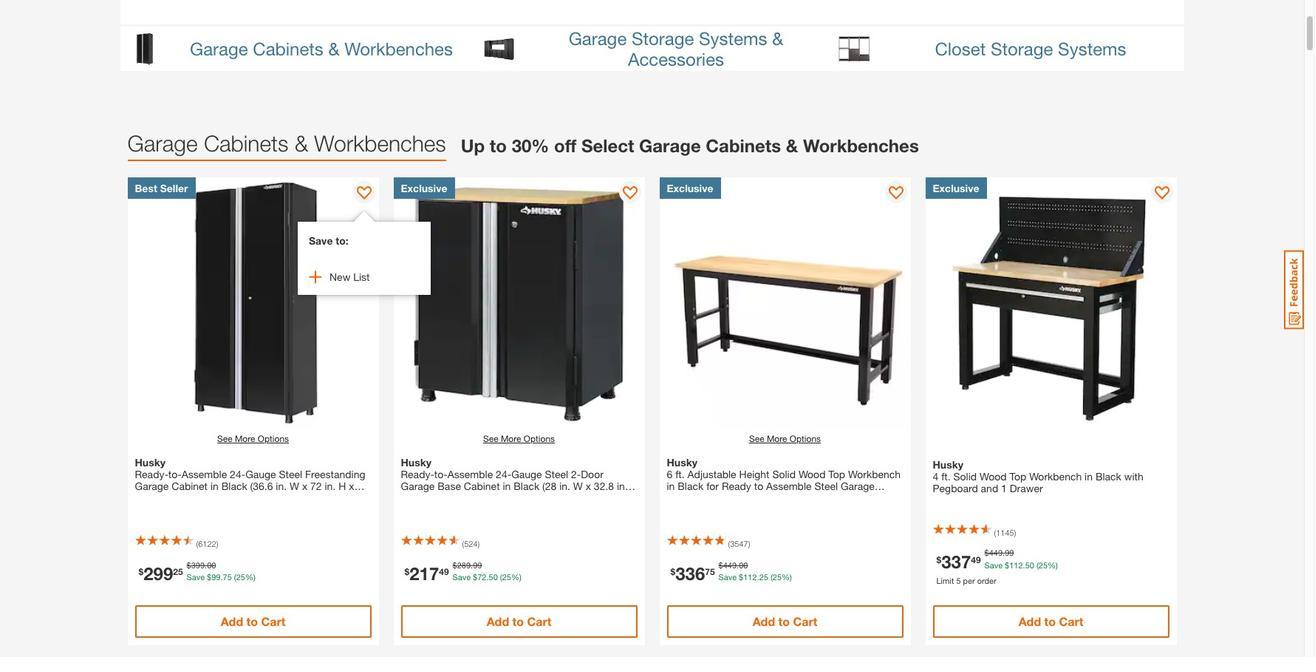 Task type: vqa. For each thing, say whether or not it's contained in the screenshot.
Lawn & Landscaping Ideas & Projects Link
no



Task type: describe. For each thing, give the bounding box(es) containing it.
best
[[135, 182, 157, 194]]

to for 337
[[1045, 614, 1056, 628]]

3 exclusive from the left
[[933, 182, 980, 194]]

2-
[[571, 468, 581, 480]]

6122
[[198, 539, 216, 548]]

336
[[676, 563, 705, 584]]

to for 299
[[247, 614, 258, 628]]

99 inside $ 299 25 $ 399 . 00 save $ 99 . 75 ( 25 %)
[[212, 572, 221, 582]]

d) inside husky ready-to-assemble 24-gauge steel 2-door garage base cabinet in black (28 in. w x 32.8 in. h x 18.3 in. d)
[[456, 492, 466, 504]]

more for 299
[[235, 433, 255, 444]]

72 inside the husky ready-to-assemble 24-gauge steel freestanding garage cabinet in black (36.6 in. w x 72 in. h x 18.3 in. d)
[[310, 480, 322, 492]]

3547
[[730, 539, 749, 548]]

husky 4 ft. solid wood top workbench in black with pegboard and 1 drawer
[[933, 458, 1144, 495]]

add to cart for 336
[[753, 614, 818, 628]]

3 display image from the left
[[1155, 186, 1170, 201]]

399
[[191, 560, 205, 570]]

limit
[[937, 575, 955, 585]]

garage inside garage cabinets & workbenches "button"
[[190, 38, 248, 59]]

524
[[464, 539, 478, 548]]

289
[[457, 560, 471, 570]]

list
[[353, 271, 370, 283]]

garage inside husky ready-to-assemble 24-gauge steel 2-door garage base cabinet in black (28 in. w x 32.8 in. h x 18.3 in. d)
[[401, 480, 435, 492]]

4
[[933, 470, 939, 483]]

5
[[957, 575, 961, 585]]

25 for 299
[[236, 572, 245, 582]]

garage cabinets & workbenches image
[[128, 32, 161, 65]]

accessories
[[628, 48, 725, 69]]

best seller
[[135, 182, 188, 194]]

and
[[981, 482, 999, 495]]

( inside $ 337 49 $ 449 . 99 save $ 112 . 50 ( 25 %) limit 5 per order
[[1037, 560, 1039, 570]]

pegboard
[[933, 482, 979, 495]]

door
[[581, 468, 604, 480]]

49 for 217
[[439, 566, 449, 577]]

449 for 336
[[723, 560, 737, 570]]

) for 336
[[749, 539, 751, 548]]

4 add to cart from the left
[[1019, 614, 1084, 628]]

w inside the husky ready-to-assemble 24-gauge steel freestanding garage cabinet in black (36.6 in. w x 72 in. h x 18.3 in. d)
[[290, 480, 299, 492]]

add for 299
[[221, 614, 243, 628]]

4 cart from the left
[[1060, 614, 1084, 628]]

solid inside husky 6 ft. adjustable height solid wood top workbench in black for ready to assemble steel garage storage system
[[773, 468, 796, 480]]

save for 217
[[453, 572, 471, 582]]

to:
[[336, 234, 349, 247]]

00 for 336
[[739, 560, 748, 570]]

( 6122 )
[[196, 539, 218, 548]]

%) for 336
[[782, 572, 792, 582]]

steel for 217
[[545, 468, 569, 480]]

save for 336
[[719, 572, 737, 582]]

storage for closet
[[991, 38, 1054, 59]]

to- for 299
[[168, 468, 182, 480]]

299
[[144, 563, 173, 584]]

up
[[461, 135, 485, 156]]

options for 336
[[790, 433, 821, 444]]

25 for 217
[[502, 572, 511, 582]]

) for 337
[[1015, 528, 1017, 537]]

add for 336
[[753, 614, 776, 628]]

wood inside husky 6 ft. adjustable height solid wood top workbench in black for ready to assemble steel garage storage system
[[799, 468, 826, 480]]

( inside the $ 217 49 $ 289 . 99 save $ 72 . 50 ( 25 %)
[[500, 572, 502, 582]]

husky 6 ft. adjustable height solid wood top workbench in black for ready to assemble steel garage storage system
[[667, 456, 901, 504]]

to- for 217
[[435, 468, 448, 480]]

order
[[978, 575, 997, 585]]

gauge for 299
[[246, 468, 276, 480]]

4 add from the left
[[1019, 614, 1042, 628]]

workbench inside husky 4 ft. solid wood top workbench in black with pegboard and 1 drawer
[[1030, 470, 1082, 483]]

husky for 336
[[667, 456, 698, 469]]

closet storage systems button
[[830, 27, 1185, 71]]

add to cart for 217
[[487, 614, 552, 628]]

( 1145 )
[[995, 528, 1017, 537]]

112 for 337
[[1010, 560, 1024, 570]]

75 inside $ 299 25 $ 399 . 00 save $ 99 . 75 ( 25 %)
[[223, 572, 232, 582]]

( 524 )
[[462, 539, 480, 548]]

with
[[1125, 470, 1144, 483]]

ready-to-assemble 24-gauge steel freestanding garage cabinet in black (36.6 in. w x 72 in. h x 18.3 in. d) image
[[128, 177, 379, 429]]

d) inside the husky ready-to-assemble 24-gauge steel freestanding garage cabinet in black (36.6 in. w x 72 in. h x 18.3 in. d)
[[172, 492, 182, 504]]

in inside the husky ready-to-assemble 24-gauge steel freestanding garage cabinet in black (36.6 in. w x 72 in. h x 18.3 in. d)
[[211, 480, 219, 492]]

add to cart button for 336
[[667, 605, 904, 638]]

more for 336
[[767, 433, 788, 444]]

save for 299
[[187, 572, 205, 582]]

wood inside husky 4 ft. solid wood top workbench in black with pegboard and 1 drawer
[[980, 470, 1007, 483]]

24- for 299
[[230, 468, 246, 480]]

449 for 337
[[990, 548, 1003, 557]]

112 for 336
[[744, 572, 757, 582]]

options for 217
[[524, 433, 555, 444]]

top inside husky 4 ft. solid wood top workbench in black with pegboard and 1 drawer
[[1010, 470, 1027, 483]]

1
[[1002, 482, 1007, 495]]

new
[[330, 271, 351, 283]]

select
[[582, 135, 635, 156]]

to inside husky 6 ft. adjustable height solid wood top workbench in black for ready to assemble steel garage storage system
[[755, 480, 764, 492]]

49 for 337
[[972, 554, 981, 565]]

options for 299
[[258, 433, 289, 444]]

see more options for 217
[[483, 433, 555, 444]]

workbench inside husky 6 ft. adjustable height solid wood top workbench in black for ready to assemble steel garage storage system
[[849, 468, 901, 480]]

in inside husky 6 ft. adjustable height solid wood top workbench in black for ready to assemble steel garage storage system
[[667, 480, 675, 492]]

exclusive for 336
[[667, 182, 714, 194]]

& inside the "garage storage systems & accessories"
[[773, 28, 784, 48]]

drawer
[[1010, 482, 1043, 495]]

up to 30% off select garage cabinets & workbenches
[[461, 135, 919, 156]]

$ 217 49 $ 289 . 99 save $ 72 . 50 ( 25 %)
[[405, 560, 522, 584]]

6 ft. adjustable height solid wood top workbench in black for ready to assemble steel garage storage system image
[[660, 177, 911, 429]]

off
[[554, 135, 577, 156]]

to for 217
[[513, 614, 524, 628]]

25 for 336
[[773, 572, 782, 582]]

garage inside husky 6 ft. adjustable height solid wood top workbench in black for ready to assemble steel garage storage system
[[841, 480, 875, 492]]

closet
[[935, 38, 986, 59]]

storage for garage
[[632, 28, 694, 48]]

assemble for 217
[[448, 468, 493, 480]]

$ 336 75 $ 449 . 00 save $ 112 . 25 ( 25 %)
[[671, 560, 792, 584]]

display image
[[357, 186, 371, 201]]

closet storage systems image
[[837, 32, 870, 65]]

337
[[942, 551, 972, 572]]

18.3 inside husky ready-to-assemble 24-gauge steel 2-door garage base cabinet in black (28 in. w x 32.8 in. h x 18.3 in. d)
[[420, 492, 440, 504]]

25 for 337
[[1039, 560, 1048, 570]]

1 vertical spatial garage cabinets & workbenches
[[128, 130, 446, 156]]

00 for 299
[[207, 560, 216, 570]]



Task type: locate. For each thing, give the bounding box(es) containing it.
0 horizontal spatial systems
[[699, 28, 768, 48]]

(36.6
[[250, 480, 273, 492]]

h
[[339, 480, 346, 492], [401, 492, 408, 504]]

steel right (36.6
[[279, 468, 302, 480]]

seller
[[160, 182, 188, 194]]

1 display image from the left
[[623, 186, 638, 201]]

4 add to cart button from the left
[[933, 605, 1170, 638]]

%) for 217
[[511, 572, 522, 582]]

more up husky ready-to-assemble 24-gauge steel 2-door garage base cabinet in black (28 in. w x 32.8 in. h x 18.3 in. d)
[[501, 433, 522, 444]]

50 inside $ 337 49 $ 449 . 99 save $ 112 . 50 ( 25 %) limit 5 per order
[[1026, 560, 1035, 570]]

72 inside the $ 217 49 $ 289 . 99 save $ 72 . 50 ( 25 %)
[[478, 572, 487, 582]]

systems for garage storage systems & accessories
[[699, 28, 768, 48]]

add down $ 336 75 $ 449 . 00 save $ 112 . 25 ( 25 %) at bottom right
[[753, 614, 776, 628]]

2 24- from the left
[[496, 468, 512, 480]]

112 inside $ 336 75 $ 449 . 00 save $ 112 . 25 ( 25 %)
[[744, 572, 757, 582]]

0 horizontal spatial top
[[829, 468, 846, 480]]

2 options from the left
[[524, 433, 555, 444]]

1 horizontal spatial display image
[[889, 186, 904, 201]]

cart for 336
[[794, 614, 818, 628]]

( inside $ 336 75 $ 449 . 00 save $ 112 . 25 ( 25 %)
[[771, 572, 773, 582]]

ready- inside husky ready-to-assemble 24-gauge steel 2-door garage base cabinet in black (28 in. w x 32.8 in. h x 18.3 in. d)
[[401, 468, 435, 480]]

add down $ 337 49 $ 449 . 99 save $ 112 . 50 ( 25 %) limit 5 per order
[[1019, 614, 1042, 628]]

0 horizontal spatial 50
[[489, 572, 498, 582]]

garage
[[569, 28, 627, 48], [190, 38, 248, 59], [128, 130, 198, 156], [640, 135, 701, 156], [135, 480, 169, 492], [401, 480, 435, 492], [841, 480, 875, 492]]

2 exclusive from the left
[[667, 182, 714, 194]]

ft. right 4
[[942, 470, 951, 483]]

workbenches
[[345, 38, 453, 59], [314, 130, 446, 156], [803, 135, 919, 156]]

add to cart button
[[135, 605, 371, 638], [401, 605, 638, 638], [667, 605, 904, 638], [933, 605, 1170, 638]]

0 horizontal spatial display image
[[623, 186, 638, 201]]

0 horizontal spatial solid
[[773, 468, 796, 480]]

3 add from the left
[[753, 614, 776, 628]]

0 horizontal spatial cabinet
[[172, 480, 208, 492]]

ready-
[[135, 468, 168, 480], [401, 468, 435, 480]]

see more options link for 336
[[750, 432, 821, 446]]

449
[[990, 548, 1003, 557], [723, 560, 737, 570]]

00
[[207, 560, 216, 570], [739, 560, 748, 570]]

1 horizontal spatial 449
[[990, 548, 1003, 557]]

( inside $ 299 25 $ 399 . 00 save $ 99 . 75 ( 25 %)
[[234, 572, 236, 582]]

black inside husky 6 ft. adjustable height solid wood top workbench in black for ready to assemble steel garage storage system
[[678, 480, 704, 492]]

$ 337 49 $ 449 . 99 save $ 112 . 50 ( 25 %) limit 5 per order
[[937, 548, 1058, 585]]

garage cabinets & workbenches button
[[120, 27, 475, 71]]

more up husky 6 ft. adjustable height solid wood top workbench in black for ready to assemble steel garage storage system
[[767, 433, 788, 444]]

75 inside $ 336 75 $ 449 . 00 save $ 112 . 25 ( 25 %)
[[705, 566, 715, 577]]

0 horizontal spatial ft.
[[676, 468, 685, 480]]

to- inside husky ready-to-assemble 24-gauge steel 2-door garage base cabinet in black (28 in. w x 32.8 in. h x 18.3 in. d)
[[435, 468, 448, 480]]

gauge for 217
[[512, 468, 542, 480]]

save down 3547 on the right bottom
[[719, 572, 737, 582]]

save inside $ 336 75 $ 449 . 00 save $ 112 . 25 ( 25 %)
[[719, 572, 737, 582]]

ft. for 337
[[942, 470, 951, 483]]

1 cart from the left
[[261, 614, 286, 628]]

top
[[829, 468, 846, 480], [1010, 470, 1027, 483]]

2 horizontal spatial options
[[790, 433, 821, 444]]

3 see more options link from the left
[[750, 432, 821, 446]]

1 horizontal spatial d)
[[456, 492, 466, 504]]

black left with
[[1096, 470, 1122, 483]]

1 vertical spatial 449
[[723, 560, 737, 570]]

options up husky ready-to-assemble 24-gauge steel 2-door garage base cabinet in black (28 in. w x 32.8 in. h x 18.3 in. d)
[[524, 433, 555, 444]]

1 horizontal spatial 72
[[478, 572, 487, 582]]

1 to- from the left
[[168, 468, 182, 480]]

systems for closet storage systems
[[1059, 38, 1127, 59]]

closet storage systems
[[935, 38, 1127, 59]]

garage storage systems & accessories image
[[482, 32, 516, 65]]

.
[[1003, 548, 1005, 557], [205, 560, 207, 570], [471, 560, 473, 570], [737, 560, 739, 570], [1024, 560, 1026, 570], [221, 572, 223, 582], [487, 572, 489, 582], [757, 572, 760, 582]]

112 down ( 1145 ) at the right of page
[[1010, 560, 1024, 570]]

storage inside button
[[991, 38, 1054, 59]]

0 vertical spatial 50
[[1026, 560, 1035, 570]]

steel for 299
[[279, 468, 302, 480]]

display image for 217
[[623, 186, 638, 201]]

00 down 3547 on the right bottom
[[739, 560, 748, 570]]

h inside the husky ready-to-assemble 24-gauge steel freestanding garage cabinet in black (36.6 in. w x 72 in. h x 18.3 in. d)
[[339, 480, 346, 492]]

0 horizontal spatial d)
[[172, 492, 182, 504]]

in left (36.6
[[211, 480, 219, 492]]

1 horizontal spatial cabinet
[[464, 480, 500, 492]]

gauge inside the husky ready-to-assemble 24-gauge steel freestanding garage cabinet in black (36.6 in. w x 72 in. h x 18.3 in. d)
[[246, 468, 276, 480]]

& inside "button"
[[329, 38, 340, 59]]

garage cabinets & workbenches
[[190, 38, 453, 59], [128, 130, 446, 156]]

see more options link up husky ready-to-assemble 24-gauge steel 2-door garage base cabinet in black (28 in. w x 32.8 in. h x 18.3 in. d)
[[483, 432, 555, 446]]

0 horizontal spatial 24-
[[230, 468, 246, 480]]

in inside husky 4 ft. solid wood top workbench in black with pegboard and 1 drawer
[[1085, 470, 1093, 483]]

2 more from the left
[[501, 433, 522, 444]]

see more options up husky 6 ft. adjustable height solid wood top workbench in black for ready to assemble steel garage storage system
[[750, 433, 821, 444]]

72 right (36.6
[[310, 480, 322, 492]]

49 inside the $ 217 49 $ 289 . 99 save $ 72 . 50 ( 25 %)
[[439, 566, 449, 577]]

1 horizontal spatial workbench
[[1030, 470, 1082, 483]]

black left (28
[[514, 480, 540, 492]]

to for 336
[[779, 614, 790, 628]]

wood right height
[[799, 468, 826, 480]]

24- for 217
[[496, 468, 512, 480]]

2 add to cart from the left
[[487, 614, 552, 628]]

cabinet
[[172, 480, 208, 492], [464, 480, 500, 492]]

add for 217
[[487, 614, 509, 628]]

%) for 337
[[1048, 560, 1058, 570]]

ready- for 217
[[401, 468, 435, 480]]

x
[[302, 480, 308, 492], [349, 480, 354, 492], [586, 480, 591, 492], [411, 492, 417, 504]]

see for 299
[[217, 433, 233, 444]]

storage inside the "garage storage systems & accessories"
[[632, 28, 694, 48]]

%) inside the $ 217 49 $ 289 . 99 save $ 72 . 50 ( 25 %)
[[511, 572, 522, 582]]

see up husky ready-to-assemble 24-gauge steel 2-door garage base cabinet in black (28 in. w x 32.8 in. h x 18.3 in. d)
[[483, 433, 499, 444]]

ft. inside husky 4 ft. solid wood top workbench in black with pegboard and 1 drawer
[[942, 470, 951, 483]]

solid
[[773, 468, 796, 480], [954, 470, 977, 483]]

add to cart
[[221, 614, 286, 628], [487, 614, 552, 628], [753, 614, 818, 628], [1019, 614, 1084, 628]]

systems inside the "garage storage systems & accessories"
[[699, 28, 768, 48]]

2 00 from the left
[[739, 560, 748, 570]]

ready
[[722, 480, 752, 492]]

18.3
[[135, 492, 155, 504], [420, 492, 440, 504]]

wood left "drawer"
[[980, 470, 1007, 483]]

1 horizontal spatial see more options
[[483, 433, 555, 444]]

options
[[258, 433, 289, 444], [524, 433, 555, 444], [790, 433, 821, 444]]

see more options link for 299
[[217, 432, 289, 446]]

3 see more options from the left
[[750, 433, 821, 444]]

2 horizontal spatial see
[[750, 433, 765, 444]]

25
[[1039, 560, 1048, 570], [173, 566, 183, 577], [236, 572, 245, 582], [502, 572, 511, 582], [760, 572, 769, 582], [773, 572, 782, 582]]

w
[[290, 480, 299, 492], [574, 480, 583, 492]]

24- left (28
[[496, 468, 512, 480]]

in
[[1085, 470, 1093, 483], [211, 480, 219, 492], [503, 480, 511, 492], [667, 480, 675, 492]]

%) inside $ 299 25 $ 399 . 00 save $ 99 . 75 ( 25 %)
[[245, 572, 256, 582]]

0 horizontal spatial 112
[[744, 572, 757, 582]]

0 vertical spatial 99
[[1005, 548, 1014, 557]]

1 add from the left
[[221, 614, 243, 628]]

w inside husky ready-to-assemble 24-gauge steel 2-door garage base cabinet in black (28 in. w x 32.8 in. h x 18.3 in. d)
[[574, 480, 583, 492]]

0 horizontal spatial w
[[290, 480, 299, 492]]

ft. inside husky 6 ft. adjustable height solid wood top workbench in black for ready to assemble steel garage storage system
[[676, 468, 685, 480]]

save inside the $ 217 49 $ 289 . 99 save $ 72 . 50 ( 25 %)
[[453, 572, 471, 582]]

husky ready-to-assemble 24-gauge steel 2-door garage base cabinet in black (28 in. w x 32.8 in. h x 18.3 in. d)
[[401, 456, 628, 504]]

1 horizontal spatial 112
[[1010, 560, 1024, 570]]

workbench left 4
[[849, 468, 901, 480]]

1 horizontal spatial 50
[[1026, 560, 1035, 570]]

1 see from the left
[[217, 433, 233, 444]]

w right (36.6
[[290, 480, 299, 492]]

for
[[707, 480, 719, 492]]

2 gauge from the left
[[512, 468, 542, 480]]

husky for 217
[[401, 456, 432, 469]]

49 inside $ 337 49 $ 449 . 99 save $ 112 . 50 ( 25 %) limit 5 per order
[[972, 554, 981, 565]]

add to cart for 299
[[221, 614, 286, 628]]

assemble for 299
[[182, 468, 227, 480]]

75
[[705, 566, 715, 577], [223, 572, 232, 582]]

systems inside button
[[1059, 38, 1127, 59]]

0 horizontal spatial 449
[[723, 560, 737, 570]]

add to cart button for 299
[[135, 605, 371, 638]]

1 horizontal spatial steel
[[545, 468, 569, 480]]

save inside $ 337 49 $ 449 . 99 save $ 112 . 50 ( 25 %) limit 5 per order
[[985, 560, 1003, 570]]

99 down ( 1145 ) at the right of page
[[1005, 548, 1014, 557]]

18.3 inside the husky ready-to-assemble 24-gauge steel freestanding garage cabinet in black (36.6 in. w x 72 in. h x 18.3 in. d)
[[135, 492, 155, 504]]

feedback link image
[[1285, 250, 1305, 330]]

72 down ( 524 )
[[478, 572, 487, 582]]

d)
[[172, 492, 182, 504], [456, 492, 466, 504]]

2 horizontal spatial assemble
[[767, 480, 812, 492]]

0 horizontal spatial h
[[339, 480, 346, 492]]

save down 399
[[187, 572, 205, 582]]

cart
[[261, 614, 286, 628], [527, 614, 552, 628], [794, 614, 818, 628], [1060, 614, 1084, 628]]

1 gauge from the left
[[246, 468, 276, 480]]

in left for on the bottom right
[[667, 480, 675, 492]]

%) for 299
[[245, 572, 256, 582]]

add to cart button for 217
[[401, 605, 638, 638]]

workbench
[[849, 468, 901, 480], [1030, 470, 1082, 483]]

0 horizontal spatial 99
[[212, 572, 221, 582]]

0 horizontal spatial see
[[217, 433, 233, 444]]

husky for 299
[[135, 456, 166, 469]]

( 3547 )
[[728, 539, 751, 548]]

systems
[[699, 28, 768, 48], [1059, 38, 1127, 59]]

99
[[1005, 548, 1014, 557], [473, 560, 482, 570], [212, 572, 221, 582]]

00 right 399
[[207, 560, 216, 570]]

0 horizontal spatial options
[[258, 433, 289, 444]]

1 w from the left
[[290, 480, 299, 492]]

cabinet inside husky ready-to-assemble 24-gauge steel 2-door garage base cabinet in black (28 in. w x 32.8 in. h x 18.3 in. d)
[[464, 480, 500, 492]]

2 see from the left
[[483, 433, 499, 444]]

3 see from the left
[[750, 433, 765, 444]]

husky
[[135, 456, 166, 469], [401, 456, 432, 469], [667, 456, 698, 469], [933, 458, 964, 471]]

112 inside $ 337 49 $ 449 . 99 save $ 112 . 50 ( 25 %) limit 5 per order
[[1010, 560, 1024, 570]]

steel right height
[[815, 480, 838, 492]]

449 down 3547 on the right bottom
[[723, 560, 737, 570]]

1 see more options from the left
[[217, 433, 289, 444]]

99 for 217
[[473, 560, 482, 570]]

0 horizontal spatial assemble
[[182, 468, 227, 480]]

0 horizontal spatial 18.3
[[135, 492, 155, 504]]

see more options link up the husky ready-to-assemble 24-gauge steel freestanding garage cabinet in black (36.6 in. w x 72 in. h x 18.3 in. d)
[[217, 432, 289, 446]]

99 for 337
[[1005, 548, 1014, 557]]

72
[[310, 480, 322, 492], [478, 572, 487, 582]]

50
[[1026, 560, 1035, 570], [489, 572, 498, 582]]

husky inside husky ready-to-assemble 24-gauge steel 2-door garage base cabinet in black (28 in. w x 32.8 in. h x 18.3 in. d)
[[401, 456, 432, 469]]

0 horizontal spatial 49
[[439, 566, 449, 577]]

steel inside the husky ready-to-assemble 24-gauge steel freestanding garage cabinet in black (36.6 in. w x 72 in. h x 18.3 in. d)
[[279, 468, 302, 480]]

cabinets
[[253, 38, 324, 59], [204, 130, 289, 156], [706, 135, 781, 156]]

add down the $ 217 49 $ 289 . 99 save $ 72 . 50 ( 25 %)
[[487, 614, 509, 628]]

assemble inside husky 6 ft. adjustable height solid wood top workbench in black for ready to assemble steel garage storage system
[[767, 480, 812, 492]]

25 inside the $ 217 49 $ 289 . 99 save $ 72 . 50 ( 25 %)
[[502, 572, 511, 582]]

2 ready- from the left
[[401, 468, 435, 480]]

freestanding
[[305, 468, 366, 480]]

1 horizontal spatial assemble
[[448, 468, 493, 480]]

ft. right 6 at the right
[[676, 468, 685, 480]]

display image
[[623, 186, 638, 201], [889, 186, 904, 201], [1155, 186, 1170, 201]]

24- inside husky ready-to-assemble 24-gauge steel 2-door garage base cabinet in black (28 in. w x 32.8 in. h x 18.3 in. d)
[[496, 468, 512, 480]]

1 horizontal spatial systems
[[1059, 38, 1127, 59]]

to- inside the husky ready-to-assemble 24-gauge steel freestanding garage cabinet in black (36.6 in. w x 72 in. h x 18.3 in. d)
[[168, 468, 182, 480]]

25 inside $ 337 49 $ 449 . 99 save $ 112 . 50 ( 25 %) limit 5 per order
[[1039, 560, 1048, 570]]

%) inside $ 337 49 $ 449 . 99 save $ 112 . 50 ( 25 %) limit 5 per order
[[1048, 560, 1058, 570]]

1 horizontal spatial w
[[574, 480, 583, 492]]

0 horizontal spatial 00
[[207, 560, 216, 570]]

1 horizontal spatial top
[[1010, 470, 1027, 483]]

ft.
[[676, 468, 685, 480], [942, 470, 951, 483]]

ready-to-assemble 24-gauge steel 2-door garage base cabinet in black (28 in. w x 32.8 in. h x 18.3 in. d) image
[[394, 177, 645, 429]]

ready- inside the husky ready-to-assemble 24-gauge steel freestanding garage cabinet in black (36.6 in. w x 72 in. h x 18.3 in. d)
[[135, 468, 168, 480]]

solid right height
[[773, 468, 796, 480]]

3 more from the left
[[767, 433, 788, 444]]

solid left and
[[954, 470, 977, 483]]

2 horizontal spatial more
[[767, 433, 788, 444]]

0 horizontal spatial steel
[[279, 468, 302, 480]]

assemble right ready on the bottom of page
[[767, 480, 812, 492]]

24- inside the husky ready-to-assemble 24-gauge steel freestanding garage cabinet in black (36.6 in. w x 72 in. h x 18.3 in. d)
[[230, 468, 246, 480]]

1 vertical spatial 72
[[478, 572, 487, 582]]

gauge inside husky ready-to-assemble 24-gauge steel 2-door garage base cabinet in black (28 in. w x 32.8 in. h x 18.3 in. d)
[[512, 468, 542, 480]]

steel inside husky ready-to-assemble 24-gauge steel 2-door garage base cabinet in black (28 in. w x 32.8 in. h x 18.3 in. d)
[[545, 468, 569, 480]]

6
[[667, 468, 673, 480]]

1 exclusive from the left
[[401, 182, 448, 194]]

garage inside the "garage storage systems & accessories"
[[569, 28, 627, 48]]

storage inside husky 6 ft. adjustable height solid wood top workbench in black for ready to assemble steel garage storage system
[[667, 492, 704, 504]]

1 horizontal spatial more
[[501, 433, 522, 444]]

2 to- from the left
[[435, 468, 448, 480]]

2 cart from the left
[[527, 614, 552, 628]]

50 inside the $ 217 49 $ 289 . 99 save $ 72 . 50 ( 25 %)
[[489, 572, 498, 582]]

449 inside $ 336 75 $ 449 . 00 save $ 112 . 25 ( 25 %)
[[723, 560, 737, 570]]

2 see more options from the left
[[483, 433, 555, 444]]

storage
[[632, 28, 694, 48], [991, 38, 1054, 59], [667, 492, 704, 504]]

0 horizontal spatial 75
[[223, 572, 232, 582]]

2 horizontal spatial 99
[[1005, 548, 1014, 557]]

in.
[[276, 480, 287, 492], [325, 480, 336, 492], [560, 480, 571, 492], [617, 480, 628, 492], [158, 492, 169, 504], [443, 492, 454, 504]]

garage storage systems & accessories button
[[475, 27, 830, 71]]

cabinets inside "button"
[[253, 38, 324, 59]]

1 horizontal spatial wood
[[980, 470, 1007, 483]]

see more options up husky ready-to-assemble 24-gauge steel 2-door garage base cabinet in black (28 in. w x 32.8 in. h x 18.3 in. d)
[[483, 433, 555, 444]]

per
[[964, 575, 976, 585]]

assemble
[[182, 468, 227, 480], [448, 468, 493, 480], [767, 480, 812, 492]]

1 horizontal spatial 49
[[972, 554, 981, 565]]

1 horizontal spatial to-
[[435, 468, 448, 480]]

2 horizontal spatial see more options
[[750, 433, 821, 444]]

top inside husky 6 ft. adjustable height solid wood top workbench in black for ready to assemble steel garage storage system
[[829, 468, 846, 480]]

50 for 217
[[489, 572, 498, 582]]

1 add to cart from the left
[[221, 614, 286, 628]]

to
[[490, 135, 507, 156], [755, 480, 764, 492], [247, 614, 258, 628], [513, 614, 524, 628], [779, 614, 790, 628], [1045, 614, 1056, 628]]

cabinet inside the husky ready-to-assemble 24-gauge steel freestanding garage cabinet in black (36.6 in. w x 72 in. h x 18.3 in. d)
[[172, 480, 208, 492]]

99 inside the $ 217 49 $ 289 . 99 save $ 72 . 50 ( 25 %)
[[473, 560, 482, 570]]

more up the husky ready-to-assemble 24-gauge steel freestanding garage cabinet in black (36.6 in. w x 72 in. h x 18.3 in. d)
[[235, 433, 255, 444]]

1 vertical spatial 50
[[489, 572, 498, 582]]

assemble up 524
[[448, 468, 493, 480]]

) up the $ 217 49 $ 289 . 99 save $ 72 . 50 ( 25 %)
[[478, 539, 480, 548]]

w left 32.8 at the left bottom
[[574, 480, 583, 492]]

0 horizontal spatial to-
[[168, 468, 182, 480]]

see more options link for 217
[[483, 432, 555, 446]]

(
[[995, 528, 997, 537], [196, 539, 198, 548], [462, 539, 464, 548], [728, 539, 730, 548], [1037, 560, 1039, 570], [234, 572, 236, 582], [500, 572, 502, 582], [771, 572, 773, 582]]

3 cart from the left
[[794, 614, 818, 628]]

see up the husky ready-to-assemble 24-gauge steel freestanding garage cabinet in black (36.6 in. w x 72 in. h x 18.3 in. d)
[[217, 433, 233, 444]]

1 horizontal spatial h
[[401, 492, 408, 504]]

1 horizontal spatial exclusive
[[667, 182, 714, 194]]

0 horizontal spatial workbench
[[849, 468, 901, 480]]

2 add from the left
[[487, 614, 509, 628]]

workbenches inside "button"
[[345, 38, 453, 59]]

exclusive
[[401, 182, 448, 194], [667, 182, 714, 194], [933, 182, 980, 194]]

2 d) from the left
[[456, 492, 466, 504]]

ready- for 299
[[135, 468, 168, 480]]

4 ft. solid wood top workbench in black with pegboard and 1 drawer image
[[926, 177, 1177, 429]]

black inside husky 4 ft. solid wood top workbench in black with pegboard and 1 drawer
[[1096, 470, 1122, 483]]

0 horizontal spatial wood
[[799, 468, 826, 480]]

husky ready-to-assemble 24-gauge steel freestanding garage cabinet in black (36.6 in. w x 72 in. h x 18.3 in. d)
[[135, 456, 366, 504]]

2 add to cart button from the left
[[401, 605, 638, 638]]

30%
[[512, 135, 549, 156]]

save
[[309, 234, 333, 247], [985, 560, 1003, 570], [187, 572, 205, 582], [453, 572, 471, 582], [719, 572, 737, 582]]

99 down 6122
[[212, 572, 221, 582]]

1 vertical spatial 49
[[439, 566, 449, 577]]

0 horizontal spatial exclusive
[[401, 182, 448, 194]]

449 down the 1145
[[990, 548, 1003, 557]]

black left for on the bottom right
[[678, 480, 704, 492]]

more
[[235, 433, 255, 444], [501, 433, 522, 444], [767, 433, 788, 444]]

217
[[410, 563, 439, 584]]

1 vertical spatial 112
[[744, 572, 757, 582]]

2 horizontal spatial see more options link
[[750, 432, 821, 446]]

2 horizontal spatial exclusive
[[933, 182, 980, 194]]

49 up per at the bottom of the page
[[972, 554, 981, 565]]

1 horizontal spatial 24-
[[496, 468, 512, 480]]

1 horizontal spatial 00
[[739, 560, 748, 570]]

options up the husky ready-to-assemble 24-gauge steel freestanding garage cabinet in black (36.6 in. w x 72 in. h x 18.3 in. d)
[[258, 433, 289, 444]]

solid inside husky 4 ft. solid wood top workbench in black with pegboard and 1 drawer
[[954, 470, 977, 483]]

see up height
[[750, 433, 765, 444]]

new list button
[[298, 259, 431, 288]]

1 horizontal spatial 75
[[705, 566, 715, 577]]

3 add to cart from the left
[[753, 614, 818, 628]]

2 horizontal spatial steel
[[815, 480, 838, 492]]

cabinet up ( 6122 ) on the left bottom of page
[[172, 480, 208, 492]]

height
[[740, 468, 770, 480]]

1 horizontal spatial 99
[[473, 560, 482, 570]]

save up "order"
[[985, 560, 1003, 570]]

99 right 289
[[473, 560, 482, 570]]

add down $ 299 25 $ 399 . 00 save $ 99 . 75 ( 25 %)
[[221, 614, 243, 628]]

new list
[[330, 271, 370, 283]]

options up husky 6 ft. adjustable height solid wood top workbench in black for ready to assemble steel garage storage system
[[790, 433, 821, 444]]

1 horizontal spatial ready-
[[401, 468, 435, 480]]

ft. for 336
[[676, 468, 685, 480]]

0 horizontal spatial more
[[235, 433, 255, 444]]

1 18.3 from the left
[[135, 492, 155, 504]]

)
[[1015, 528, 1017, 537], [216, 539, 218, 548], [478, 539, 480, 548], [749, 539, 751, 548]]

see more options up the husky ready-to-assemble 24-gauge steel freestanding garage cabinet in black (36.6 in. w x 72 in. h x 18.3 in. d)
[[217, 433, 289, 444]]

) up $ 299 25 $ 399 . 00 save $ 99 . 75 ( 25 %)
[[216, 539, 218, 548]]

0 vertical spatial garage cabinets & workbenches
[[190, 38, 453, 59]]

garage cabinets & workbenches inside garage cabinets & workbenches "button"
[[190, 38, 453, 59]]

0 horizontal spatial see more options
[[217, 433, 289, 444]]

1 horizontal spatial options
[[524, 433, 555, 444]]

49 left 289
[[439, 566, 449, 577]]

steel left 2-
[[545, 468, 569, 480]]

449 inside $ 337 49 $ 449 . 99 save $ 112 . 50 ( 25 %) limit 5 per order
[[990, 548, 1003, 557]]

1 see more options link from the left
[[217, 432, 289, 446]]

50 for 337
[[1026, 560, 1035, 570]]

1 00 from the left
[[207, 560, 216, 570]]

2 display image from the left
[[889, 186, 904, 201]]

see for 217
[[483, 433, 499, 444]]

1 horizontal spatial ft.
[[942, 470, 951, 483]]

1 d) from the left
[[172, 492, 182, 504]]

24- left (36.6
[[230, 468, 246, 480]]

1 vertical spatial 99
[[473, 560, 482, 570]]

save to:
[[309, 234, 349, 247]]

3 options from the left
[[790, 433, 821, 444]]

2 w from the left
[[574, 480, 583, 492]]

$ 299 25 $ 399 . 00 save $ 99 . 75 ( 25 %)
[[139, 560, 256, 584]]

save down 289
[[453, 572, 471, 582]]

cart for 217
[[527, 614, 552, 628]]

%) inside $ 336 75 $ 449 . 00 save $ 112 . 25 ( 25 %)
[[782, 572, 792, 582]]

0 horizontal spatial 72
[[310, 480, 322, 492]]

0 horizontal spatial see more options link
[[217, 432, 289, 446]]

24-
[[230, 468, 246, 480], [496, 468, 512, 480]]

99 inside $ 337 49 $ 449 . 99 save $ 112 . 50 ( 25 %) limit 5 per order
[[1005, 548, 1014, 557]]

0 vertical spatial 449
[[990, 548, 1003, 557]]

2 vertical spatial 99
[[212, 572, 221, 582]]

black inside husky ready-to-assemble 24-gauge steel 2-door garage base cabinet in black (28 in. w x 32.8 in. h x 18.3 in. d)
[[514, 480, 540, 492]]

1 cabinet from the left
[[172, 480, 208, 492]]

in left with
[[1085, 470, 1093, 483]]

assemble inside husky ready-to-assemble 24-gauge steel 2-door garage base cabinet in black (28 in. w x 32.8 in. h x 18.3 in. d)
[[448, 468, 493, 480]]

1 more from the left
[[235, 433, 255, 444]]

1 options from the left
[[258, 433, 289, 444]]

see more options link
[[217, 432, 289, 446], [483, 432, 555, 446], [750, 432, 821, 446]]

see more options link up husky 6 ft. adjustable height solid wood top workbench in black for ready to assemble steel garage storage system
[[750, 432, 821, 446]]

1 horizontal spatial solid
[[954, 470, 977, 483]]

) for 299
[[216, 539, 218, 548]]

garage inside the husky ready-to-assemble 24-gauge steel freestanding garage cabinet in black (36.6 in. w x 72 in. h x 18.3 in. d)
[[135, 480, 169, 492]]

cabinet right base
[[464, 480, 500, 492]]

see for 336
[[750, 433, 765, 444]]

1 horizontal spatial gauge
[[512, 468, 542, 480]]

) for 217
[[478, 539, 480, 548]]

assemble left (36.6
[[182, 468, 227, 480]]

husky inside the husky ready-to-assemble 24-gauge steel freestanding garage cabinet in black (36.6 in. w x 72 in. h x 18.3 in. d)
[[135, 456, 166, 469]]

0 horizontal spatial ready-
[[135, 468, 168, 480]]

garage storage systems & accessories
[[569, 28, 784, 69]]

1 24- from the left
[[230, 468, 246, 480]]

2 see more options link from the left
[[483, 432, 555, 446]]

see more options for 336
[[750, 433, 821, 444]]

cart for 299
[[261, 614, 286, 628]]

1145
[[997, 528, 1015, 537]]

(28
[[543, 480, 557, 492]]

0 vertical spatial 112
[[1010, 560, 1024, 570]]

husky inside husky 6 ft. adjustable height solid wood top workbench in black for ready to assemble steel garage storage system
[[667, 456, 698, 469]]

) up $ 337 49 $ 449 . 99 save $ 112 . 50 ( 25 %) limit 5 per order
[[1015, 528, 1017, 537]]

black left (36.6
[[222, 480, 247, 492]]

32.8
[[594, 480, 614, 492]]

workbench right 1
[[1030, 470, 1082, 483]]

display image for 336
[[889, 186, 904, 201]]

system
[[706, 492, 741, 504]]

112 down 3547 on the right bottom
[[744, 572, 757, 582]]

00 inside $ 336 75 $ 449 . 00 save $ 112 . 25 ( 25 %)
[[739, 560, 748, 570]]

more for 217
[[501, 433, 522, 444]]

00 inside $ 299 25 $ 399 . 00 save $ 99 . 75 ( 25 %)
[[207, 560, 216, 570]]

in left (28
[[503, 480, 511, 492]]

steel inside husky 6 ft. adjustable height solid wood top workbench in black for ready to assemble steel garage storage system
[[815, 480, 838, 492]]

0 vertical spatial 72
[[310, 480, 322, 492]]

0 vertical spatial 49
[[972, 554, 981, 565]]

1 horizontal spatial see
[[483, 433, 499, 444]]

black inside the husky ready-to-assemble 24-gauge steel freestanding garage cabinet in black (36.6 in. w x 72 in. h x 18.3 in. d)
[[222, 480, 247, 492]]

base
[[438, 480, 461, 492]]

h inside husky ready-to-assemble 24-gauge steel 2-door garage base cabinet in black (28 in. w x 32.8 in. h x 18.3 in. d)
[[401, 492, 408, 504]]

in inside husky ready-to-assemble 24-gauge steel 2-door garage base cabinet in black (28 in. w x 32.8 in. h x 18.3 in. d)
[[503, 480, 511, 492]]

1 add to cart button from the left
[[135, 605, 371, 638]]

save left to:
[[309, 234, 333, 247]]

assemble inside the husky ready-to-assemble 24-gauge steel freestanding garage cabinet in black (36.6 in. w x 72 in. h x 18.3 in. d)
[[182, 468, 227, 480]]

2 horizontal spatial display image
[[1155, 186, 1170, 201]]

1 horizontal spatial see more options link
[[483, 432, 555, 446]]

save inside $ 299 25 $ 399 . 00 save $ 99 . 75 ( 25 %)
[[187, 572, 205, 582]]

2 18.3 from the left
[[420, 492, 440, 504]]

husky inside husky 4 ft. solid wood top workbench in black with pegboard and 1 drawer
[[933, 458, 964, 471]]

exclusive for 217
[[401, 182, 448, 194]]

adjustable
[[688, 468, 737, 480]]

2 cabinet from the left
[[464, 480, 500, 492]]

) up $ 336 75 $ 449 . 00 save $ 112 . 25 ( 25 %) at bottom right
[[749, 539, 751, 548]]

49
[[972, 554, 981, 565], [439, 566, 449, 577]]

see more options for 299
[[217, 433, 289, 444]]

3 add to cart button from the left
[[667, 605, 904, 638]]

1 ready- from the left
[[135, 468, 168, 480]]

%)
[[1048, 560, 1058, 570], [245, 572, 256, 582], [511, 572, 522, 582], [782, 572, 792, 582]]

black
[[1096, 470, 1122, 483], [222, 480, 247, 492], [514, 480, 540, 492], [678, 480, 704, 492]]

plus image
[[309, 271, 322, 284]]

0 horizontal spatial gauge
[[246, 468, 276, 480]]

1 horizontal spatial 18.3
[[420, 492, 440, 504]]



